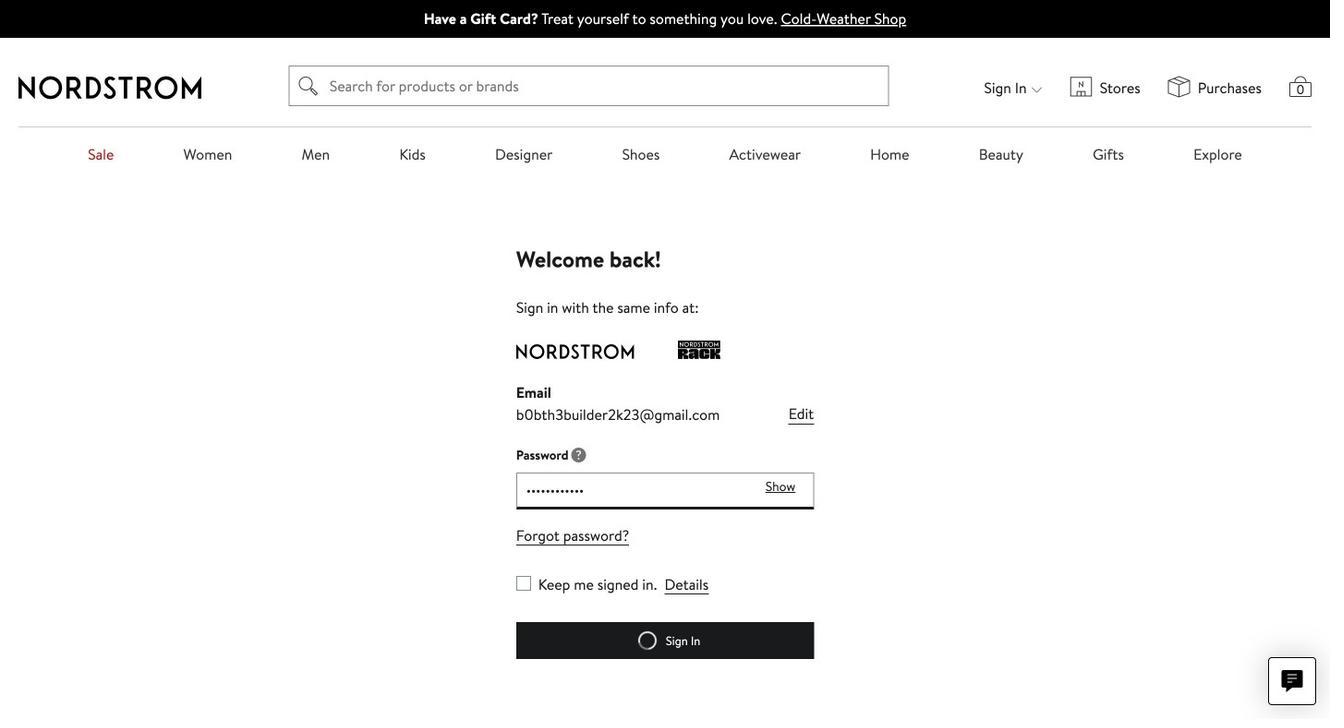 Task type: describe. For each thing, give the bounding box(es) containing it.
nordstrom logo element
[[18, 76, 201, 99]]

Search search field
[[289, 66, 889, 106]]

live chat image
[[1281, 671, 1304, 693]]



Task type: vqa. For each thing, say whether or not it's contained in the screenshot.
Search for products or brands search box
yes



Task type: locate. For each thing, give the bounding box(es) containing it.
None password field
[[516, 473, 814, 510]]

Search for products or brands search field
[[323, 67, 888, 105]]

large search image
[[299, 75, 318, 97]]



